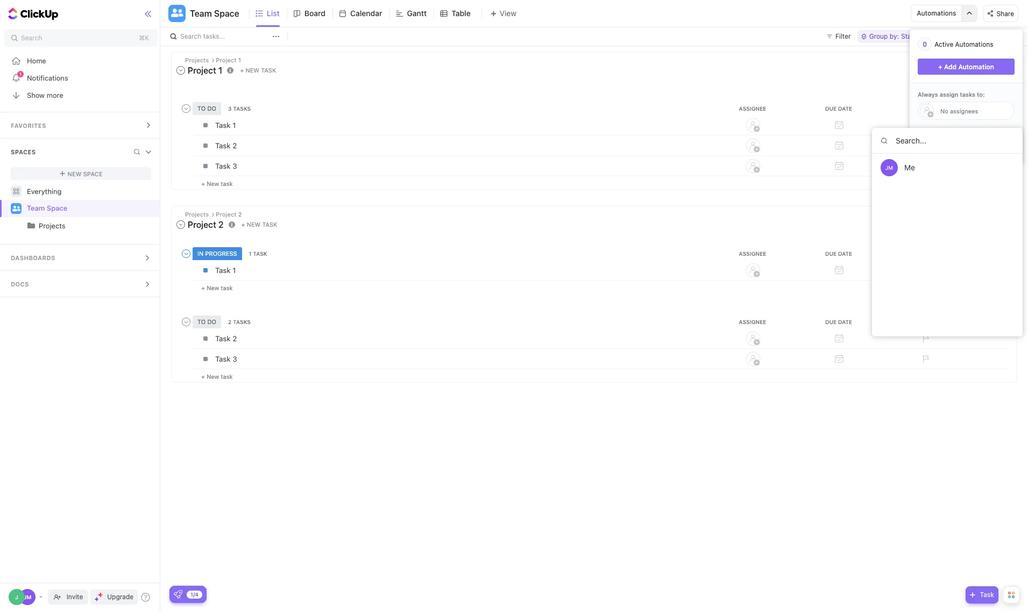 Task type: vqa. For each thing, say whether or not it's contained in the screenshot.
'tree' within the Sidebar NAVIGATION
no



Task type: describe. For each thing, give the bounding box(es) containing it.
task 3 for second task 3 link from the bottom
[[215, 162, 237, 170]]

everything
[[27, 187, 62, 196]]

show more
[[27, 91, 63, 99]]

more
[[47, 91, 63, 99]]

task 2 link
[[213, 330, 708, 348]]

table
[[452, 9, 471, 18]]

home
[[27, 56, 46, 65]]

everything link
[[0, 183, 162, 200]]

0
[[923, 40, 927, 48]]

no assignees note
[[935, 107, 978, 114]]

add
[[944, 63, 957, 71]]

0 vertical spatial list info image
[[227, 67, 234, 74]]

always assign tasks to:
[[918, 91, 985, 98]]

3 for 2nd task 3 link from the top of the page
[[233, 355, 237, 363]]

hide closed button
[[956, 58, 1009, 68]]

to:
[[977, 91, 985, 98]]

1 for task 1
[[233, 266, 236, 275]]

task for second task 3 link from the bottom
[[215, 162, 231, 170]]

Search... text field
[[872, 128, 1023, 154]]

team space for team space button
[[190, 9, 239, 18]]

share button
[[983, 5, 1018, 22]]

calendar link
[[350, 0, 387, 27]]

hide
[[967, 59, 981, 66]]

projects
[[39, 222, 65, 230]]

list
[[267, 9, 280, 18]]

no assignees button
[[918, 102, 1015, 120]]

team space button
[[186, 2, 239, 25]]

team for team space button
[[190, 9, 212, 18]]

notifications
[[27, 73, 68, 82]]

2 projects link from the left
[[39, 217, 152, 235]]

list link
[[267, 0, 284, 27]]

me
[[904, 163, 915, 172]]

dashboards
[[11, 254, 55, 261]]

assign
[[940, 91, 958, 98]]

‎task 1
[[215, 121, 236, 130]]

+ add automation
[[938, 63, 994, 71]]

upgrade link
[[91, 590, 138, 605]]

show
[[27, 91, 45, 99]]

jm
[[885, 165, 893, 171]]

1 projects link from the left
[[1, 217, 152, 235]]

active automations
[[935, 40, 993, 48]]

gantt
[[407, 9, 427, 18]]

home link
[[0, 52, 162, 69]]

1 vertical spatial automations
[[955, 40, 993, 48]]

gantt link
[[407, 0, 431, 27]]

sidebar navigation
[[0, 0, 162, 612]]

2 for task 2
[[233, 334, 237, 343]]

‎task for ‎task 1
[[215, 121, 231, 130]]

2 task 3 link from the top
[[213, 350, 708, 368]]

task 3 for 2nd task 3 link from the top of the page
[[215, 355, 237, 363]]



Task type: locate. For each thing, give the bounding box(es) containing it.
task 1 link
[[213, 261, 708, 280]]

1 vertical spatial team
[[27, 204, 45, 213]]

list info image down 'search tasks...' text field
[[227, 67, 234, 74]]

1 vertical spatial 3
[[233, 355, 237, 363]]

task
[[215, 162, 231, 170], [215, 266, 231, 275], [215, 334, 231, 343], [215, 355, 231, 363], [980, 591, 994, 599]]

tasks
[[960, 91, 975, 98]]

‎task 2 link
[[213, 137, 708, 155]]

task inside task 1 link
[[215, 266, 231, 275]]

1 always from the top
[[918, 91, 938, 98]]

1 for ‎task 1
[[233, 121, 236, 130]]

1
[[233, 121, 236, 130], [233, 266, 236, 275]]

task for task 2 link
[[215, 334, 231, 343]]

search left tasks...
[[180, 32, 201, 40]]

team space
[[190, 9, 239, 18], [27, 204, 67, 213]]

‎task down ‎task 1
[[215, 141, 231, 150]]

‎task 1 link
[[213, 116, 708, 134]]

0 vertical spatial 2
[[233, 141, 237, 150]]

search tasks...
[[180, 32, 225, 40]]

0 vertical spatial team
[[190, 9, 212, 18]]

add
[[940, 128, 951, 135]]

search for search
[[21, 34, 42, 42]]

space up everything link
[[83, 170, 103, 177]]

favorites
[[11, 122, 46, 129]]

1 task 3 link from the top
[[213, 157, 708, 175]]

automations inside button
[[917, 9, 956, 17]]

0 vertical spatial 3
[[233, 162, 237, 170]]

0 vertical spatial 1
[[233, 121, 236, 130]]

list info image
[[227, 67, 234, 74], [228, 221, 235, 228]]

space up projects on the left of page
[[47, 204, 67, 213]]

1 task 3 from the top
[[215, 162, 237, 170]]

new
[[246, 67, 259, 74], [68, 170, 82, 177], [207, 180, 219, 187], [247, 221, 261, 228], [207, 284, 219, 291], [207, 373, 219, 380]]

2 3 from the top
[[233, 355, 237, 363]]

share
[[997, 9, 1014, 18]]

team inside button
[[190, 9, 212, 18]]

task 3 down task 2
[[215, 355, 237, 363]]

1 vertical spatial list info image
[[228, 221, 235, 228]]

‎task 2
[[215, 141, 237, 150]]

0 horizontal spatial team space
[[27, 204, 67, 213]]

2 2 from the top
[[233, 334, 237, 343]]

space inside button
[[214, 9, 239, 18]]

new inside the sidebar navigation
[[68, 170, 82, 177]]

task 3 link down ‎task 2 link
[[213, 157, 708, 175]]

no assignees
[[940, 107, 978, 114]]

⌘k
[[139, 34, 149, 42]]

automations up hide
[[955, 40, 993, 48]]

1 1 from the top
[[233, 121, 236, 130]]

board
[[304, 9, 326, 18]]

space for team space button
[[214, 9, 239, 18]]

Search tasks... text field
[[180, 29, 270, 44]]

1 vertical spatial team space
[[27, 204, 67, 213]]

1 ‎task from the top
[[215, 121, 231, 130]]

search inside the sidebar navigation
[[21, 34, 42, 42]]

automations up active
[[917, 9, 956, 17]]

upgrade
[[107, 593, 134, 602]]

0 horizontal spatial space
[[47, 204, 67, 213]]

calendar
[[350, 9, 382, 18]]

team space down everything
[[27, 204, 67, 213]]

1 vertical spatial task 3 link
[[213, 350, 708, 368]]

automation
[[958, 63, 994, 71]]

team up 'search tasks...' at the left top of page
[[190, 9, 212, 18]]

+
[[938, 63, 943, 71], [240, 67, 244, 74], [201, 180, 205, 187], [241, 221, 245, 228], [201, 284, 205, 291], [201, 373, 205, 380]]

closed
[[982, 59, 1006, 66]]

team inside the sidebar navigation
[[27, 204, 45, 213]]

0 vertical spatial space
[[214, 9, 239, 18]]

+ new task
[[240, 67, 276, 74], [201, 180, 233, 187], [241, 221, 277, 228], [201, 284, 233, 291], [201, 373, 233, 380]]

2 ‎task from the top
[[215, 141, 231, 150]]

docs
[[11, 281, 29, 288]]

team down everything
[[27, 204, 45, 213]]

space for the team space link
[[47, 204, 67, 213]]

watchers:
[[952, 128, 981, 135]]

1 2 from the top
[[233, 141, 237, 150]]

task 2
[[215, 334, 237, 343]]

1 horizontal spatial team
[[190, 9, 212, 18]]

task 1
[[215, 266, 236, 275]]

0 horizontal spatial search
[[21, 34, 42, 42]]

task inside task 2 link
[[215, 334, 231, 343]]

1 vertical spatial 1
[[233, 266, 236, 275]]

hide closed
[[967, 59, 1006, 66]]

task 3
[[215, 162, 237, 170], [215, 355, 237, 363]]

3 down task 2
[[233, 355, 237, 363]]

3
[[233, 162, 237, 170], [233, 355, 237, 363]]

always
[[918, 91, 938, 98], [918, 128, 938, 135]]

2
[[233, 141, 237, 150], [233, 334, 237, 343]]

onboarding checklist button element
[[174, 591, 182, 599]]

always for always assign tasks to:
[[918, 91, 938, 98]]

‎task
[[215, 121, 231, 130], [215, 141, 231, 150]]

automations button
[[912, 5, 962, 22]]

task for task 1 link
[[215, 266, 231, 275]]

always left assign
[[918, 91, 938, 98]]

notifications link
[[0, 69, 162, 87]]

invite
[[67, 593, 83, 602]]

onboarding checklist button image
[[174, 591, 182, 599]]

team space for the team space link
[[27, 204, 67, 213]]

2 for ‎task 2
[[233, 141, 237, 150]]

1 horizontal spatial search
[[180, 32, 201, 40]]

task 3 link
[[213, 157, 708, 175], [213, 350, 708, 368]]

2 vertical spatial space
[[47, 204, 67, 213]]

task
[[261, 67, 276, 74], [221, 180, 233, 187], [262, 221, 277, 228], [221, 284, 233, 291], [221, 373, 233, 380]]

board link
[[304, 0, 330, 27]]

team space inside team space button
[[190, 9, 239, 18]]

task for 2nd task 3 link from the top of the page
[[215, 355, 231, 363]]

1 vertical spatial task 3
[[215, 355, 237, 363]]

projects link
[[1, 217, 152, 235], [39, 217, 152, 235]]

assignees
[[950, 107, 978, 114]]

task 3 down ‎task 2
[[215, 162, 237, 170]]

1 vertical spatial always
[[918, 128, 938, 135]]

3 for second task 3 link from the bottom
[[233, 162, 237, 170]]

team for the team space link
[[27, 204, 45, 213]]

1 3 from the top
[[233, 162, 237, 170]]

task 3 link down task 2 link
[[213, 350, 708, 368]]

‎task for ‎task 2
[[215, 141, 231, 150]]

tasks...
[[203, 32, 225, 40]]

user friends image
[[12, 206, 20, 212]]

team space inside the sidebar navigation
[[27, 204, 67, 213]]

0 vertical spatial automations
[[917, 9, 956, 17]]

1 vertical spatial space
[[83, 170, 103, 177]]

‎task up ‎task 2
[[215, 121, 231, 130]]

team space up tasks...
[[190, 9, 239, 18]]

0 vertical spatial task 3
[[215, 162, 237, 170]]

favorites button
[[0, 112, 162, 138]]

0 horizontal spatial team
[[27, 204, 45, 213]]

new space
[[68, 170, 103, 177]]

space
[[214, 9, 239, 18], [83, 170, 103, 177], [47, 204, 67, 213]]

3 down ‎task 2
[[233, 162, 237, 170]]

space up 'search tasks...' text field
[[214, 9, 239, 18]]

0 vertical spatial team space
[[190, 9, 239, 18]]

list info image up task 1
[[228, 221, 235, 228]]

no
[[940, 107, 948, 114]]

1 vertical spatial ‎task
[[215, 141, 231, 150]]

1 horizontal spatial team space
[[190, 9, 239, 18]]

1 vertical spatial 2
[[233, 334, 237, 343]]

team
[[190, 9, 212, 18], [27, 204, 45, 213]]

table link
[[452, 0, 475, 27]]

2 always from the top
[[918, 128, 938, 135]]

0 vertical spatial task 3 link
[[213, 157, 708, 175]]

2 task 3 from the top
[[215, 355, 237, 363]]

1/4
[[190, 592, 199, 598]]

search for search tasks...
[[180, 32, 201, 40]]

1 horizontal spatial space
[[83, 170, 103, 177]]

2 1 from the top
[[233, 266, 236, 275]]

always left "add"
[[918, 128, 938, 135]]

0 vertical spatial always
[[918, 91, 938, 98]]

always add watchers:
[[918, 128, 981, 135]]

0 vertical spatial ‎task
[[215, 121, 231, 130]]

active
[[935, 40, 954, 48]]

2 horizontal spatial space
[[214, 9, 239, 18]]

team space link
[[27, 200, 152, 217]]

search
[[180, 32, 201, 40], [21, 34, 42, 42]]

always for always add watchers:
[[918, 128, 938, 135]]

search up the home at the left of page
[[21, 34, 42, 42]]

automations
[[917, 9, 956, 17], [955, 40, 993, 48]]



